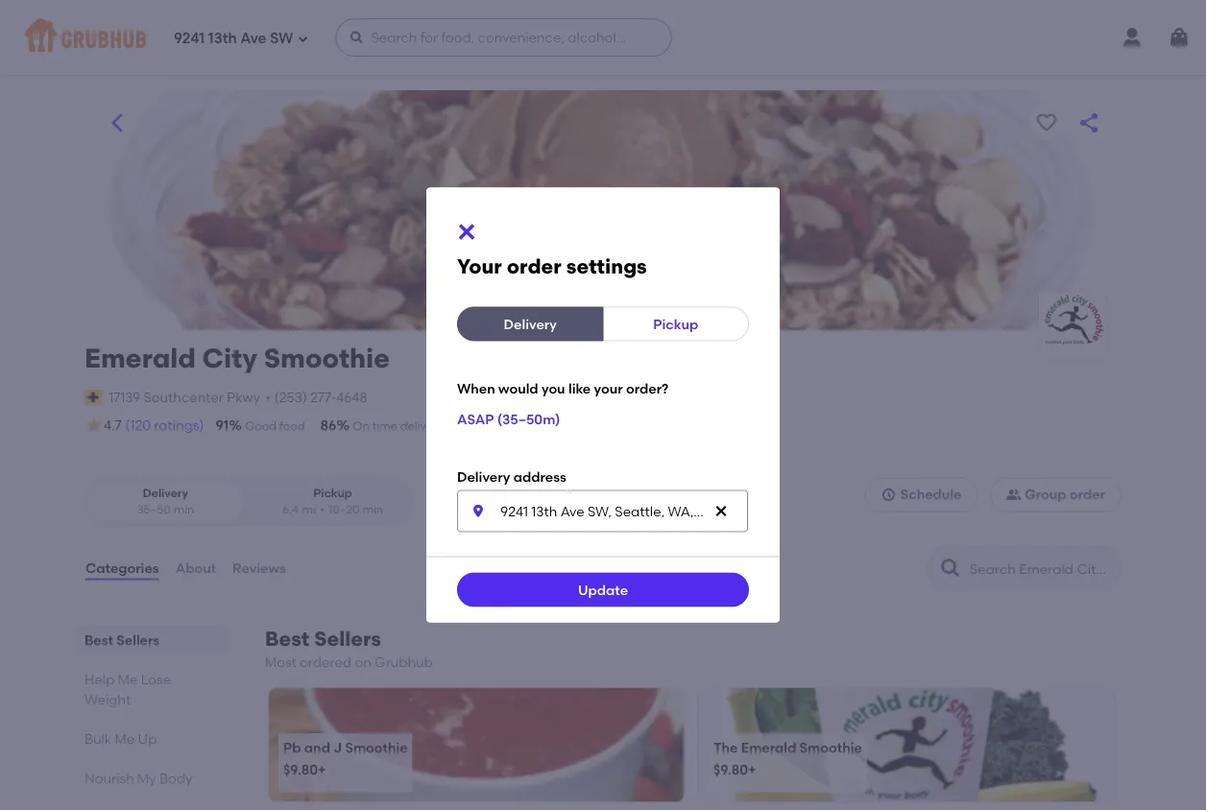 Task type: vqa. For each thing, say whether or not it's contained in the screenshot.
"onions," in Carnitas adobadas. Pulled pork smothered in chile ancho and guajillo sauce, served with fresh cilantro, onions, queso fresco, lime, red and green sauce.
no



Task type: describe. For each thing, give the bounding box(es) containing it.
• (253) 277-4648
[[265, 389, 368, 406]]

nourish my body tab
[[85, 769, 219, 789]]

mi
[[302, 503, 316, 517]]

sellers for best sellers
[[117, 632, 160, 648]]

would
[[499, 381, 539, 397]]

southcenter
[[144, 389, 224, 406]]

update
[[578, 582, 628, 598]]

smoothie for the emerald smoothie $9.80 +
[[800, 739, 862, 756]]

delivery for delivery
[[504, 316, 557, 332]]

(120 ratings)
[[125, 417, 204, 434]]

4648
[[336, 389, 368, 406]]

delivery button
[[457, 307, 604, 341]]

$9.80 inside the emerald smoothie $9.80 +
[[714, 762, 748, 778]]

option group containing delivery 35–50 min
[[85, 478, 414, 526]]

asap
[[457, 411, 494, 428]]

city
[[202, 342, 257, 375]]

your order settings
[[457, 254, 647, 278]]

the emerald smoothie $9.80 +
[[714, 739, 862, 778]]

svg image inside main navigation navigation
[[1168, 26, 1191, 49]]

(253)
[[274, 389, 307, 406]]

+ inside the emerald smoothie $9.80 +
[[748, 762, 756, 778]]

when
[[457, 381, 495, 397]]

when would you like your order?
[[457, 381, 669, 397]]

4.7
[[104, 417, 122, 434]]

good
[[245, 419, 277, 433]]

asap (35–50m)
[[457, 411, 561, 428]]

0 horizontal spatial •
[[265, 389, 271, 406]]

on
[[353, 419, 370, 433]]

pickup 6.4 mi • 10–20 min
[[282, 486, 383, 517]]

address
[[514, 469, 567, 485]]

min inside 'pickup 6.4 mi • 10–20 min'
[[363, 503, 383, 517]]

17139 southcenter pkwy button
[[108, 387, 261, 408]]

you
[[542, 381, 565, 397]]

277-
[[310, 389, 336, 406]]

group order
[[1025, 487, 1106, 503]]

update button
[[457, 573, 749, 608]]

on
[[355, 655, 371, 671]]

17139
[[109, 389, 140, 406]]

delivery for delivery address
[[457, 469, 510, 485]]

sellers for best sellers most ordered on grubhub
[[314, 627, 381, 652]]

share icon image
[[1078, 111, 1101, 134]]

lose
[[141, 671, 171, 688]]

my
[[137, 770, 156, 787]]

nourish
[[85, 770, 134, 787]]

0 horizontal spatial emerald
[[85, 342, 196, 375]]

emerald city smoothie logo image
[[1039, 292, 1107, 359]]

the
[[714, 739, 738, 756]]

schedule
[[901, 487, 962, 503]]

min inside the delivery 35–50 min
[[173, 503, 194, 517]]

main navigation navigation
[[0, 0, 1206, 75]]

order for group
[[1070, 487, 1106, 503]]

0 horizontal spatial svg image
[[297, 33, 309, 45]]

me for bulk
[[115, 731, 135, 747]]

emerald city smoothie
[[85, 342, 390, 375]]

1 horizontal spatial svg image
[[349, 30, 364, 45]]

bulk me up
[[85, 731, 157, 747]]

body
[[159, 770, 192, 787]]

smoothie for emerald city smoothie
[[264, 342, 390, 375]]

bulk
[[85, 731, 112, 747]]

food
[[279, 419, 305, 433]]

correct order
[[491, 419, 567, 433]]

(120
[[125, 417, 151, 434]]

on time delivery
[[353, 419, 444, 433]]

settings
[[567, 254, 647, 278]]

10–20
[[329, 503, 360, 517]]

(35–50m)
[[497, 411, 561, 428]]

35–50
[[137, 503, 171, 517]]

best sellers tab
[[85, 630, 219, 650]]

9241
[[174, 30, 205, 47]]

schedule button
[[865, 478, 978, 512]]

weight
[[85, 692, 131, 708]]

best sellers most ordered on grubhub
[[265, 627, 433, 671]]

and
[[304, 739, 330, 756]]

best for best sellers most ordered on grubhub
[[265, 627, 310, 652]]

delivery 35–50 min
[[137, 486, 194, 517]]

help me lose weight
[[85, 671, 171, 708]]

star icon image
[[85, 416, 104, 435]]

reviews button
[[232, 534, 287, 603]]

reviews
[[233, 560, 286, 577]]



Task type: locate. For each thing, give the bounding box(es) containing it.
0 horizontal spatial $9.80
[[283, 762, 318, 778]]

j
[[334, 739, 342, 756]]

(253) 277-4648 button
[[274, 388, 368, 407]]

1 vertical spatial order
[[537, 419, 567, 433]]

1 horizontal spatial emerald
[[741, 739, 797, 756]]

categories
[[85, 560, 159, 577]]

13th
[[208, 30, 237, 47]]

me left lose
[[118, 671, 138, 688]]

sellers up lose
[[117, 632, 160, 648]]

delivery
[[504, 316, 557, 332], [457, 469, 510, 485], [143, 486, 188, 500]]

ordered
[[300, 655, 352, 671]]

subscription pass image
[[85, 390, 104, 405]]

delivery down your order settings
[[504, 316, 557, 332]]

smoothie
[[264, 342, 390, 375], [345, 739, 408, 756], [800, 739, 862, 756]]

order right group
[[1070, 487, 1106, 503]]

good food
[[245, 419, 305, 433]]

pickup inside button
[[653, 316, 699, 332]]

save this restaurant button
[[1030, 106, 1064, 140]]

0 vertical spatial delivery
[[504, 316, 557, 332]]

sellers inside best sellers most ordered on grubhub
[[314, 627, 381, 652]]

1 vertical spatial emerald
[[741, 739, 797, 756]]

order right your
[[507, 254, 562, 278]]

0 vertical spatial me
[[118, 671, 138, 688]]

order
[[507, 254, 562, 278], [537, 419, 567, 433], [1070, 487, 1106, 503]]

+ inside the pb and j smoothie $9.80 +
[[318, 762, 326, 778]]

delivery address
[[457, 469, 567, 485]]

order?
[[626, 381, 669, 397]]

group order button
[[990, 478, 1122, 512]]

2 min from the left
[[363, 503, 383, 517]]

help me lose weight tab
[[85, 670, 219, 710]]

asap (35–50m) button
[[457, 402, 561, 437]]

group
[[1025, 487, 1067, 503]]

emerald inside the emerald smoothie $9.80 +
[[741, 739, 797, 756]]

delivery down 93
[[457, 469, 510, 485]]

help
[[85, 671, 115, 688]]

2 $9.80 from the left
[[714, 762, 748, 778]]

best for best sellers
[[85, 632, 113, 648]]

• left the "(253)"
[[265, 389, 271, 406]]

delivery inside button
[[504, 316, 557, 332]]

min right 35–50 at the bottom of the page
[[173, 503, 194, 517]]

delivery up 35–50 at the bottom of the page
[[143, 486, 188, 500]]

Search Address search field
[[457, 490, 748, 533]]

• right mi
[[320, 503, 325, 517]]

min
[[173, 503, 194, 517], [363, 503, 383, 517]]

1 vertical spatial •
[[320, 503, 325, 517]]

ave
[[240, 30, 267, 47]]

like
[[569, 381, 591, 397]]

option group
[[85, 478, 414, 526]]

caret left icon image
[[106, 111, 129, 134]]

best up help
[[85, 632, 113, 648]]

pickup inside 'pickup 6.4 mi • 10–20 min'
[[314, 486, 352, 500]]

me
[[118, 671, 138, 688], [115, 731, 135, 747]]

$9.80 down the
[[714, 762, 748, 778]]

2 vertical spatial delivery
[[143, 486, 188, 500]]

pickup for pickup 6.4 mi • 10–20 min
[[314, 486, 352, 500]]

time
[[372, 419, 398, 433]]

me inside bulk me up tab
[[115, 731, 135, 747]]

pb
[[283, 739, 301, 756]]

1 horizontal spatial •
[[320, 503, 325, 517]]

sw
[[270, 30, 293, 47]]

me for help
[[118, 671, 138, 688]]

sellers inside tab
[[117, 632, 160, 648]]

order for your
[[507, 254, 562, 278]]

1 min from the left
[[173, 503, 194, 517]]

pickup for pickup
[[653, 316, 699, 332]]

delivery inside the delivery 35–50 min
[[143, 486, 188, 500]]

most
[[265, 655, 296, 671]]

delivery for delivery 35–50 min
[[143, 486, 188, 500]]

your
[[594, 381, 623, 397]]

0 vertical spatial order
[[507, 254, 562, 278]]

sellers up the on
[[314, 627, 381, 652]]

min right 10–20
[[363, 503, 383, 517]]

0 vertical spatial •
[[265, 389, 271, 406]]

0 horizontal spatial min
[[173, 503, 194, 517]]

1 vertical spatial pickup
[[314, 486, 352, 500]]

correct
[[491, 419, 534, 433]]

6.4
[[282, 503, 299, 517]]

save this restaurant image
[[1035, 111, 1059, 134]]

order for correct
[[537, 419, 567, 433]]

best inside best sellers most ordered on grubhub
[[265, 627, 310, 652]]

Search Emerald City Smoothie search field
[[968, 560, 1115, 578]]

0 vertical spatial emerald
[[85, 342, 196, 375]]

smoothie inside the emerald smoothie $9.80 +
[[800, 739, 862, 756]]

pickup up order?
[[653, 316, 699, 332]]

order inside button
[[1070, 487, 1106, 503]]

order down you
[[537, 419, 567, 433]]

sellers
[[314, 627, 381, 652], [117, 632, 160, 648]]

93
[[459, 417, 475, 434]]

pkwy
[[227, 389, 260, 406]]

emerald up 17139
[[85, 342, 196, 375]]

best
[[265, 627, 310, 652], [85, 632, 113, 648]]

$9.80 down "pb"
[[283, 762, 318, 778]]

1 horizontal spatial sellers
[[314, 627, 381, 652]]

0 horizontal spatial +
[[318, 762, 326, 778]]

categories button
[[85, 534, 160, 603]]

ratings)
[[154, 417, 204, 434]]

86
[[320, 417, 337, 434]]

svg image inside schedule button
[[881, 487, 897, 503]]

2 vertical spatial order
[[1070, 487, 1106, 503]]

best sellers
[[85, 632, 160, 648]]

me inside help me lose weight
[[118, 671, 138, 688]]

about button
[[174, 534, 217, 603]]

1 horizontal spatial min
[[363, 503, 383, 517]]

17139 southcenter pkwy
[[109, 389, 260, 406]]

$9.80
[[283, 762, 318, 778], [714, 762, 748, 778]]

nourish my body
[[85, 770, 192, 787]]

bulk me up tab
[[85, 729, 219, 749]]

delivery
[[400, 419, 444, 433]]

9241 13th ave sw
[[174, 30, 293, 47]]

1 + from the left
[[318, 762, 326, 778]]

up
[[138, 731, 157, 747]]

0 vertical spatial pickup
[[653, 316, 699, 332]]

people icon image
[[1006, 487, 1021, 503]]

pickup up 10–20
[[314, 486, 352, 500]]

best up the most
[[265, 627, 310, 652]]

pickup
[[653, 316, 699, 332], [314, 486, 352, 500]]

me left up
[[115, 731, 135, 747]]

1 horizontal spatial +
[[748, 762, 756, 778]]

1 horizontal spatial $9.80
[[714, 762, 748, 778]]

smoothie inside the pb and j smoothie $9.80 +
[[345, 739, 408, 756]]

your
[[457, 254, 502, 278]]

• inside 'pickup 6.4 mi • 10–20 min'
[[320, 503, 325, 517]]

0 horizontal spatial pickup
[[314, 486, 352, 500]]

emerald right the
[[741, 739, 797, 756]]

2 + from the left
[[748, 762, 756, 778]]

grubhub
[[375, 655, 433, 671]]

pb and j smoothie $9.80 +
[[283, 739, 408, 778]]

search icon image
[[939, 557, 962, 580]]

1 horizontal spatial best
[[265, 627, 310, 652]]

about
[[175, 560, 216, 577]]

+
[[318, 762, 326, 778], [748, 762, 756, 778]]

0 horizontal spatial sellers
[[117, 632, 160, 648]]

•
[[265, 389, 271, 406], [320, 503, 325, 517]]

svg image
[[349, 30, 364, 45], [297, 33, 309, 45], [881, 487, 897, 503]]

pickup button
[[603, 307, 749, 341]]

1 vertical spatial me
[[115, 731, 135, 747]]

svg image
[[1168, 26, 1191, 49], [455, 220, 478, 243], [471, 504, 486, 519], [714, 504, 729, 519]]

1 horizontal spatial pickup
[[653, 316, 699, 332]]

1 vertical spatial delivery
[[457, 469, 510, 485]]

1 $9.80 from the left
[[283, 762, 318, 778]]

best inside tab
[[85, 632, 113, 648]]

$9.80 inside the pb and j smoothie $9.80 +
[[283, 762, 318, 778]]

2 horizontal spatial svg image
[[881, 487, 897, 503]]

91
[[216, 417, 229, 434]]

0 horizontal spatial best
[[85, 632, 113, 648]]



